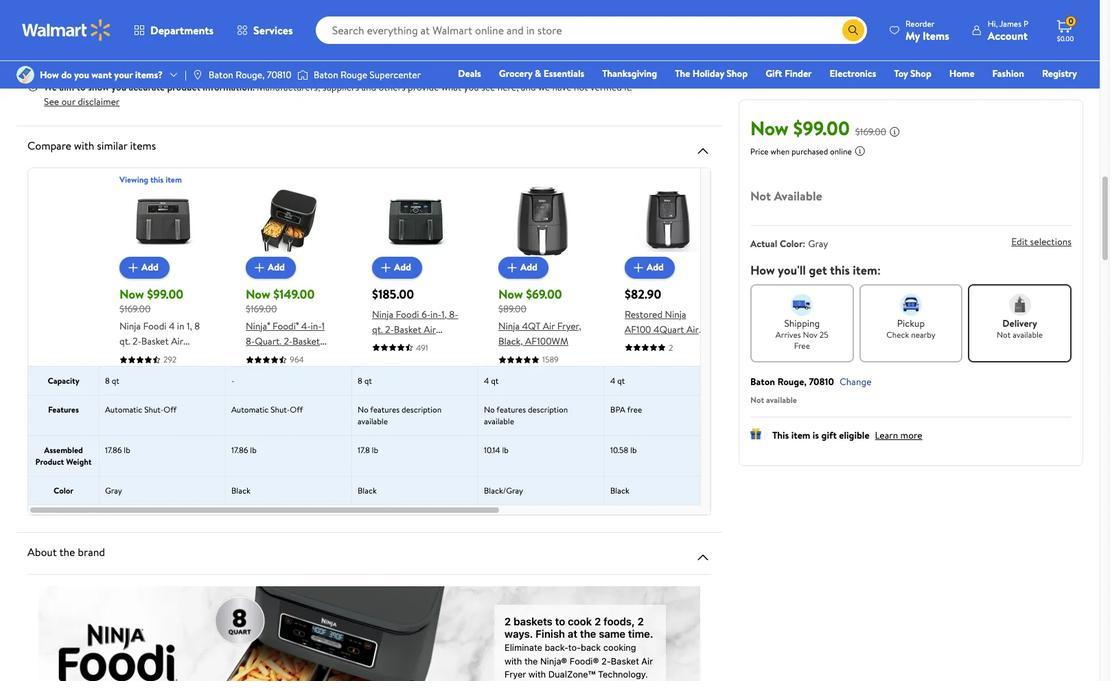 Task type: describe. For each thing, give the bounding box(es) containing it.
row containing features
[[28, 395, 984, 435]]

quart.
[[255, 334, 282, 348]]

0 vertical spatial color
[[780, 237, 803, 251]]

roast, inside '4-in-1 versatility: air fry, roast, reheat, and dehydrate. xl 8-qt. capacity lets you fit mains and sides at the same time for making quick family meals, or up to 4 lbs. of french fries or chicken wings. dualzone technology features smart finish feature for cooking 2 foods 2 ways that finish at the same time, and a match cook button to easily copy settings across zones for full 8-qt capacity. size: 15.63" length, 17.8 lbs.'
[[148, 8, 173, 21]]

accurate
[[129, 80, 165, 94]]

2 horizontal spatial $169.00
[[856, 125, 887, 139]]

edit selections
[[1012, 235, 1072, 249]]

items
[[923, 28, 950, 43]]

rouge
[[341, 68, 367, 82]]

technology, inside "$185.00 ninja foodi 6-in-1, 8- qt. 2-basket air fryer with dualzone technology, ad150"
[[372, 353, 422, 366]]

walmart image
[[22, 19, 111, 41]]

ninja inside "$185.00 ninja foodi 6-in-1, 8- qt. 2-basket air fryer with dualzone technology, ad150"
[[372, 307, 394, 321]]

8- inside "$185.00 ninja foodi 6-in-1, 8- qt. 2-basket air fryer with dualzone technology, ad150"
[[449, 307, 458, 321]]

fryer inside now $99.00 $169.00 ninja foodi 4 in 1, 8 qt. 2-basket air fryer with dualzone technology, air fry, roast & more, black, dz100wm
[[120, 350, 142, 363]]

shop inside toy shop link
[[911, 67, 932, 80]]

when
[[771, 146, 790, 157]]

fryer inside now $149.00 $169.00 ninja® foodi® 4-in-1 8-quart. 2-basket air fryer with dualzone™ technology- air fry, roast, and more
[[260, 350, 282, 363]]

and left sides
[[188, 20, 203, 33]]

gray inside cell
[[105, 485, 122, 497]]

not inside baton rouge, 70810 change not available
[[751, 394, 764, 406]]

here,
[[498, 80, 519, 94]]

mains
[[162, 20, 185, 33]]

2 8 qt cell from the left
[[352, 367, 479, 395]]

feature
[[225, 32, 255, 45]]

intent image for shipping image
[[791, 294, 813, 316]]

3 black from the left
[[611, 485, 630, 497]]

available inside delivery not available
[[1013, 329, 1043, 341]]

$82.90 group
[[625, 185, 712, 366]]

and left others
[[362, 80, 377, 94]]

disclaimer
[[78, 94, 120, 108]]

reheat,
[[176, 8, 208, 21]]

now $149.00 $169.00 ninja® foodi® 4-in-1 8-quart. 2-basket air fryer with dualzone™ technology- air fry, roast, and more
[[246, 285, 329, 409]]

home
[[950, 67, 975, 80]]

pickup
[[898, 317, 925, 330]]

available up 17.8 lb
[[358, 416, 388, 427]]

1 inside now $149.00 $169.00 ninja® foodi® 4-in-1 8-quart. 2-basket air fryer with dualzone™ technology- air fry, roast, and more
[[322, 319, 325, 333]]

10.58 lb cell
[[605, 436, 731, 476]]

2 black from the left
[[358, 485, 377, 497]]

registry one debit
[[972, 67, 1078, 100]]

cook
[[540, 32, 562, 45]]

now $149.00 group
[[246, 185, 332, 409]]

0 vertical spatial gray
[[809, 237, 828, 251]]

0 horizontal spatial same
[[254, 20, 276, 33]]

match
[[511, 32, 537, 45]]

$89.00
[[499, 302, 527, 316]]

2 horizontal spatial for
[[299, 20, 311, 33]]

bpa
[[611, 404, 626, 416]]

thanksgiving
[[603, 67, 657, 80]]

dualzone inside now $99.00 $169.00 ninja foodi 4 in 1, 8 qt. 2-basket air fryer with dualzone technology, air fry, roast & more, black, dz100wm
[[164, 350, 203, 363]]

1 vertical spatial item
[[792, 429, 811, 442]]

departments
[[150, 23, 214, 38]]

essentials
[[544, 67, 585, 80]]

$99.00 for now $99.00 $169.00 ninja foodi 4 in 1, 8 qt. 2-basket air fryer with dualzone technology, air fry, roast & more, black, dz100wm
[[147, 285, 183, 303]]

baton rouge, 70810 change not available
[[751, 375, 872, 406]]

and left a
[[487, 32, 502, 45]]

foods
[[314, 32, 338, 45]]

no for second no features description available cell from the right
[[358, 404, 369, 416]]

free
[[794, 340, 810, 352]]

available inside baton rouge, 70810 change not available
[[766, 394, 797, 406]]

fit
[[150, 20, 159, 33]]

ninja inside now $99.00 $169.00 ninja foodi 4 in 1, 8 qt. 2-basket air fryer with dualzone technology, air fry, roast & more, black, dz100wm
[[120, 319, 141, 333]]

add to cart image for ninja
[[378, 259, 394, 276]]

price
[[751, 146, 769, 157]]

2 no features description available cell from the left
[[479, 396, 605, 435]]

$99.00 for now $99.00
[[794, 115, 850, 141]]

ninja foodi 6-in-1, 8-qt. 2-basket air fryer with dualzone technology, ad150 image
[[380, 185, 451, 257]]

foodi inside "$185.00 ninja foodi 6-in-1, 8- qt. 2-basket air fryer with dualzone technology, ad150"
[[396, 307, 419, 321]]

search icon image
[[848, 25, 859, 36]]

now $99.00 group
[[120, 185, 206, 409]]

grocery & essentials link
[[493, 66, 591, 81]]

$185.00
[[372, 285, 414, 303]]

air down 964
[[299, 380, 311, 394]]

qt. inside '4-in-1 versatility: air fry, roast, reheat, and dehydrate. xl 8-qt. capacity lets you fit mains and sides at the same time for making quick family meals, or up to 4 lbs. of french fries or chicken wings. dualzone technology features smart finish feature for cooking 2 foods 2 ways that finish at the same time, and a match cook button to easily copy settings across zones for full 8-qt capacity. size: 15.63" length, 17.8 lbs.'
[[66, 20, 76, 33]]

finder
[[785, 67, 812, 80]]

add for $149.00
[[268, 261, 285, 274]]

ninja®
[[246, 319, 270, 333]]

grocery & essentials
[[499, 67, 585, 80]]

1 horizontal spatial more
[[901, 429, 923, 442]]

with left similar
[[74, 138, 94, 153]]

qt for 2nd '8 qt' 'cell' from right
[[112, 375, 119, 387]]

and inside now $149.00 $169.00 ninja® foodi® 4-in-1 8-quart. 2-basket air fryer with dualzone™ technology- air fry, roast, and more
[[274, 395, 289, 409]]

features for second no features description available cell from the right
[[370, 404, 400, 416]]

baton rouge supercenter
[[314, 68, 421, 82]]

2 automatic from the left
[[231, 404, 269, 416]]

and up finish
[[210, 8, 225, 21]]

1 17.86 lb from the left
[[105, 444, 130, 456]]

dualzone™
[[246, 365, 289, 378]]

air inside now $69.00 $89.00 ninja 4qt air fryer, black, af100wm
[[543, 319, 555, 333]]

964
[[290, 354, 304, 365]]

color inside row header
[[54, 485, 73, 497]]

how for how you'll get this item:
[[751, 262, 775, 279]]

our
[[61, 94, 75, 108]]

2 black cell from the left
[[352, 477, 479, 505]]

3 black cell from the left
[[605, 477, 731, 505]]

1 8 qt from the left
[[105, 375, 119, 387]]

features for 2nd no features description available cell from left
[[497, 404, 526, 416]]

features row header
[[28, 396, 100, 435]]

foodi®
[[273, 319, 299, 333]]

with inside now $149.00 $169.00 ninja® foodi® 4-in-1 8-quart. 2-basket air fryer with dualzone™ technology- air fry, roast, and more
[[285, 350, 302, 363]]

2 or from the left
[[547, 20, 556, 33]]

1 inside '4-in-1 versatility: air fry, roast, reheat, and dehydrate. xl 8-qt. capacity lets you fit mains and sides at the same time for making quick family meals, or up to 4 lbs. of french fries or chicken wings. dualzone technology features smart finish feature for cooking 2 foods 2 ways that finish at the same time, and a match cook button to easily copy settings across zones for full 8-qt capacity. size: 15.63" length, 17.8 lbs.'
[[64, 8, 68, 21]]

supercenter
[[370, 68, 421, 82]]

french
[[495, 20, 524, 33]]

technology-
[[246, 380, 297, 394]]

button
[[564, 32, 592, 45]]

making
[[313, 20, 343, 33]]

0 horizontal spatial the
[[59, 545, 75, 560]]

2 shut- from the left
[[271, 404, 290, 416]]

learn more about strikethrough prices image
[[890, 126, 901, 137]]

10.14 lb cell
[[479, 436, 605, 476]]

1 horizontal spatial same
[[440, 32, 461, 45]]

add button for $149.00
[[246, 257, 296, 279]]

ninja inside now $69.00 $89.00 ninja 4qt air fryer, black, af100wm
[[499, 319, 520, 333]]

now for now $149.00 $169.00 ninja® foodi® 4-in-1 8-quart. 2-basket air fryer with dualzone™ technology- air fry, roast, and more
[[246, 285, 270, 303]]

no features description available for 2nd no features description available cell from left
[[484, 404, 568, 427]]

actual color : gray
[[751, 237, 828, 251]]

qt for second '8 qt' 'cell'
[[364, 375, 372, 387]]

row containing now $99.00
[[28, 173, 984, 409]]

air up dualzone™
[[246, 350, 258, 363]]

1 black from the left
[[231, 485, 250, 497]]

qt. inside "$185.00 ninja foodi 6-in-1, 8- qt. 2-basket air fryer with dualzone technology, ad150"
[[372, 322, 383, 336]]

1 horizontal spatial lbs.
[[469, 20, 482, 33]]

xl
[[44, 20, 54, 33]]

full
[[112, 44, 126, 57]]

chicken
[[558, 20, 590, 33]]

ad150
[[424, 353, 452, 366]]

of
[[484, 20, 493, 33]]

baton inside baton rouge, 70810 change not available
[[751, 375, 775, 389]]

pickup check nearby
[[887, 317, 936, 341]]

0 horizontal spatial lbs.
[[143, 56, 157, 69]]

quick
[[345, 20, 367, 33]]

- cell
[[226, 367, 352, 395]]

fryer inside "$185.00 ninja foodi 6-in-1, 8- qt. 2-basket air fryer with dualzone technology, ad150"
[[372, 338, 394, 351]]

off for 1st automatic shut-off cell
[[164, 404, 177, 416]]

$169.00 for now $99.00
[[120, 302, 151, 316]]

finish
[[389, 32, 411, 45]]

qt inside '4-in-1 versatility: air fry, roast, reheat, and dehydrate. xl 8-qt. capacity lets you fit mains and sides at the same time for making quick family meals, or up to 4 lbs. of french fries or chicken wings. dualzone technology features smart finish feature for cooking 2 foods 2 ways that finish at the same time, and a match cook button to easily copy settings across zones for full 8-qt capacity. size: 15.63" length, 17.8 lbs.'
[[137, 44, 146, 57]]

2 horizontal spatial to
[[594, 32, 603, 45]]

now $99.00
[[751, 115, 850, 141]]

25
[[820, 329, 829, 341]]

you right do
[[74, 68, 89, 82]]

add button for ninja
[[372, 257, 422, 279]]

it.
[[625, 80, 632, 94]]

2 8 qt from the left
[[358, 375, 372, 387]]

add to cart image
[[630, 259, 647, 276]]

others
[[379, 80, 406, 94]]

restored ninja af100 4quart air fryer (black) (refurbished) image
[[633, 185, 704, 257]]

2 lb from the left
[[250, 444, 257, 456]]

product
[[167, 80, 201, 94]]

 image for how
[[16, 66, 34, 84]]

across
[[44, 44, 70, 57]]

in- inside "$185.00 ninja foodi 6-in-1, 8- qt. 2-basket air fryer with dualzone technology, ad150"
[[431, 307, 442, 321]]

available up the 10.14 lb
[[484, 416, 514, 427]]

8 for second '8 qt' 'cell'
[[358, 375, 362, 387]]

features
[[48, 404, 79, 416]]

we aim to show you accurate product information. manufacturers, suppliers and others provide what you see here, and we have not verified it. see our disclaimer
[[44, 80, 632, 108]]

roast, inside now $149.00 $169.00 ninja® foodi® 4-in-1 8-quart. 2-basket air fryer with dualzone™ technology- air fry, roast, and more
[[246, 395, 272, 409]]

deals link
[[452, 66, 487, 81]]

6-
[[422, 307, 431, 321]]

add to cart image for $99.00
[[125, 259, 141, 276]]

8 for 2nd '8 qt' 'cell' from right
[[105, 375, 110, 387]]

add for $69.00
[[521, 261, 538, 274]]

2 4 qt cell from the left
[[605, 367, 731, 395]]

you right show
[[111, 80, 126, 94]]

2 horizontal spatial the
[[424, 32, 437, 45]]

intent image for delivery image
[[1009, 294, 1031, 316]]

delivery
[[1003, 317, 1038, 330]]

qt for first 4 qt cell from the right
[[618, 375, 625, 387]]

fry, inside '4-in-1 versatility: air fry, roast, reheat, and dehydrate. xl 8-qt. capacity lets you fit mains and sides at the same time for making quick family meals, or up to 4 lbs. of french fries or chicken wings. dualzone technology features smart finish feature for cooking 2 foods 2 ways that finish at the same time, and a match cook button to easily copy settings across zones for full 8-qt capacity. size: 15.63" length, 17.8 lbs.'
[[130, 8, 145, 21]]

time,
[[463, 32, 484, 45]]

more,
[[154, 380, 178, 394]]

gift finder
[[766, 67, 812, 80]]

how do you want your items?
[[40, 68, 163, 82]]

Walmart Site-Wide search field
[[316, 16, 867, 44]]

not inside delivery not available
[[997, 329, 1011, 341]]

0 horizontal spatial 2
[[307, 32, 312, 45]]

add for $99.00
[[141, 261, 159, 274]]

now $69.00 $89.00 ninja 4qt air fryer, black, af100wm
[[499, 285, 582, 348]]

4- inside now $149.00 $169.00 ninja® foodi® 4-in-1 8-quart. 2-basket air fryer with dualzone™ technology- air fry, roast, and more
[[301, 319, 311, 333]]

fry, for now $149.00
[[314, 380, 329, 394]]

10.14
[[484, 444, 500, 456]]

0 horizontal spatial this
[[150, 173, 164, 185]]

with inside now $99.00 $169.00 ninja foodi 4 in 1, 8 qt. 2-basket air fryer with dualzone technology, air fry, roast & more, black, dz100wm
[[144, 350, 162, 363]]

1 horizontal spatial the
[[238, 20, 252, 33]]

17.8 inside '4-in-1 versatility: air fry, roast, reheat, and dehydrate. xl 8-qt. capacity lets you fit mains and sides at the same time for making quick family meals, or up to 4 lbs. of french fries or chicken wings. dualzone technology features smart finish feature for cooking 2 foods 2 ways that finish at the same time, and a match cook button to easily copy settings across zones for full 8-qt capacity. size: 15.63" length, 17.8 lbs.'
[[127, 56, 141, 69]]

description for second no features description available cell from the right
[[402, 404, 442, 416]]

1 shut- from the left
[[144, 404, 164, 416]]

electronics
[[830, 67, 877, 80]]

automatic shut-off for 2nd automatic shut-off cell from left
[[231, 404, 303, 416]]

ninja foodi 4 in 1, 8 qt. 2-basket air fryer with dualzone technology, air fry, roast & more, black, dz100wm image
[[127, 185, 198, 257]]

item:
[[853, 262, 881, 279]]

arrives
[[776, 329, 801, 341]]

gray cell
[[100, 477, 226, 505]]

ninja inside $82.90 restored ninja af100 4quart air fryer (black) (refurbished)
[[665, 307, 687, 321]]

you left see
[[464, 80, 479, 94]]

8- right full
[[128, 44, 137, 57]]

1 lb from the left
[[124, 444, 130, 456]]

lb for 10.14 lb cell
[[502, 444, 509, 456]]

basket inside "$185.00 ninja foodi 6-in-1, 8- qt. 2-basket air fryer with dualzone technology, ad150"
[[394, 322, 422, 336]]

now for now $99.00 $169.00 ninja foodi 4 in 1, 8 qt. 2-basket air fryer with dualzone technology, air fry, roast & more, black, dz100wm
[[120, 285, 144, 303]]

bpa free
[[611, 404, 642, 416]]

online
[[830, 146, 852, 157]]

rouge, for baton rouge, 70810 change not available
[[778, 375, 807, 389]]

2 17.86 from the left
[[231, 444, 248, 456]]

price when purchased online
[[751, 146, 852, 157]]

to inside we aim to show you accurate product information. manufacturers, suppliers and others provide what you see here, and we have not verified it. see our disclaimer
[[77, 80, 86, 94]]

compare
[[27, 138, 71, 153]]

and left we
[[521, 80, 536, 94]]

is
[[813, 429, 819, 442]]

4qt
[[522, 319, 541, 333]]

off for 2nd automatic shut-off cell from left
[[290, 404, 303, 416]]

capacity
[[79, 20, 113, 33]]

features inside '4-in-1 versatility: air fry, roast, reheat, and dehydrate. xl 8-qt. capacity lets you fit mains and sides at the same time for making quick family meals, or up to 4 lbs. of french fries or chicken wings. dualzone technology features smart finish feature for cooking 2 foods 2 ways that finish at the same time, and a match cook button to easily copy settings across zones for full 8-qt capacity. size: 15.63" length, 17.8 lbs.'
[[135, 32, 169, 45]]

$185.00 ninja foodi 6-in-1, 8- qt. 2-basket air fryer with dualzone technology, ad150
[[372, 285, 458, 366]]

rouge, for baton rouge, 70810
[[236, 68, 265, 82]]

10.14 lb
[[484, 444, 509, 456]]



Task type: locate. For each thing, give the bounding box(es) containing it.
0 horizontal spatial features
[[135, 32, 169, 45]]

no features description available cell up 17.8 lb cell
[[352, 396, 479, 435]]

air inside $82.90 restored ninja af100 4quart air fryer (black) (refurbished)
[[687, 322, 699, 336]]

8- down the ninja®
[[246, 334, 255, 348]]

& inside now $99.00 $169.00 ninja foodi 4 in 1, 8 qt. 2-basket air fryer with dualzone technology, air fry, roast & more, black, dz100wm
[[145, 380, 152, 394]]

& inside grocery & essentials link
[[535, 67, 541, 80]]

automatic shut-off down technology-
[[231, 404, 303, 416]]

1, right the 6- in the left top of the page
[[442, 307, 447, 321]]

3 row from the top
[[28, 395, 984, 435]]

2 horizontal spatial basket
[[394, 322, 422, 336]]

add button inside $185.00 group
[[372, 257, 422, 279]]

with up - cell
[[285, 350, 302, 363]]

account
[[988, 28, 1028, 43]]

0 horizontal spatial qt.
[[66, 20, 76, 33]]

2 vertical spatial not
[[751, 394, 764, 406]]

2 left the foods
[[307, 32, 312, 45]]

1 horizontal spatial 17.86
[[231, 444, 248, 456]]

add for restored
[[647, 261, 664, 274]]

viewing this item
[[120, 173, 182, 185]]

$0.00
[[1058, 34, 1074, 43]]

add to cart image inside "now $149.00" group
[[251, 259, 268, 276]]

$169.00 inside now $149.00 $169.00 ninja® foodi® 4-in-1 8-quart. 2-basket air fryer with dualzone™ technology- air fry, roast, and more
[[246, 302, 277, 316]]

1 horizontal spatial foodi
[[396, 307, 419, 321]]

compare with similar items image
[[695, 143, 712, 159]]

fries
[[526, 20, 545, 33]]

fryer down quart. at the left of page
[[260, 350, 282, 363]]

1 horizontal spatial basket
[[293, 334, 320, 348]]

air inside '4-in-1 versatility: air fry, roast, reheat, and dehydrate. xl 8-qt. capacity lets you fit mains and sides at the same time for making quick family meals, or up to 4 lbs. of french fries or chicken wings. dualzone technology features smart finish feature for cooking 2 foods 2 ways that finish at the same time, and a match cook button to easily copy settings across zones for full 8-qt capacity. size: 15.63" length, 17.8 lbs.'
[[115, 8, 127, 21]]

row containing assembled product weight
[[28, 435, 984, 476]]

1 horizontal spatial color
[[780, 237, 803, 251]]

0 horizontal spatial 70810
[[267, 68, 292, 82]]

description up 10.14 lb cell
[[528, 404, 568, 416]]

ninja® foodi® 4-in-1 8-quart. 2-basket air fryer with dualzone™ technology- air fry, roast, and more image
[[253, 185, 325, 257]]

more down technology-
[[291, 395, 313, 409]]

off down more,
[[164, 404, 177, 416]]

hi,
[[988, 18, 998, 29]]

add button inside $82.90 group
[[625, 257, 675, 279]]

the holiday shop link
[[669, 66, 754, 81]]

70810 for baton rouge, 70810
[[267, 68, 292, 82]]

p
[[1024, 18, 1029, 29]]

to right up
[[449, 20, 458, 33]]

add button inside "now $149.00" group
[[246, 257, 296, 279]]

1 horizontal spatial technology,
[[372, 353, 422, 366]]

now for now $69.00 $89.00 ninja 4qt air fryer, black, af100wm
[[499, 285, 523, 303]]

air up technology
[[115, 8, 127, 21]]

Search search field
[[316, 16, 867, 44]]

1 horizontal spatial rouge,
[[778, 375, 807, 389]]

ninja down $89.00
[[499, 319, 520, 333]]

&
[[535, 67, 541, 80], [145, 380, 152, 394]]

the left services
[[238, 20, 252, 33]]

0 horizontal spatial how
[[40, 68, 59, 82]]

items?
[[135, 68, 163, 82]]

1 horizontal spatial this
[[830, 262, 850, 279]]

black cell
[[226, 477, 352, 505], [352, 477, 479, 505], [605, 477, 731, 505]]

row
[[28, 173, 984, 409], [28, 366, 984, 395], [28, 395, 984, 435], [28, 435, 984, 476], [28, 476, 984, 505]]

add button for restored
[[625, 257, 675, 279]]

1 off from the left
[[164, 404, 177, 416]]

0 horizontal spatial to
[[77, 80, 86, 94]]

:
[[803, 237, 806, 251]]

1, inside "$185.00 ninja foodi 6-in-1, 8- qt. 2-basket air fryer with dualzone technology, ad150"
[[442, 307, 447, 321]]

smart
[[171, 32, 196, 45]]

lbs. up accurate
[[143, 56, 157, 69]]

black, inside now $99.00 $169.00 ninja foodi 4 in 1, 8 qt. 2-basket air fryer with dualzone technology, air fry, roast & more, black, dz100wm
[[181, 380, 205, 394]]

lets
[[115, 20, 130, 33]]

automatic shut-off for 1st automatic shut-off cell
[[105, 404, 177, 416]]

0 horizontal spatial 17.86
[[105, 444, 122, 456]]

cooking
[[272, 32, 305, 45]]

1 horizontal spatial black,
[[499, 334, 523, 348]]

basket for now $149.00
[[293, 334, 320, 348]]

add up $82.90
[[647, 261, 664, 274]]

1 vertical spatial gray
[[105, 485, 122, 497]]

rouge, inside baton rouge, 70810 change not available
[[778, 375, 807, 389]]

add inside 'now $99.00' group
[[141, 261, 159, 274]]

1 horizontal spatial roast,
[[246, 395, 272, 409]]

black
[[231, 485, 250, 497], [358, 485, 377, 497], [611, 485, 630, 497]]

dualzone up size:
[[44, 32, 83, 45]]

information.
[[203, 80, 255, 94]]

17.8 lb cell
[[352, 436, 479, 476]]

4 qt
[[484, 375, 499, 387], [611, 375, 625, 387]]

lb for 17.8 lb cell
[[372, 444, 378, 456]]

add inside now $69.00 group
[[521, 261, 538, 274]]

family
[[370, 20, 395, 33]]

qt for 2nd 4 qt cell from right
[[491, 375, 499, 387]]

color row header
[[28, 477, 100, 505]]

0 vertical spatial &
[[535, 67, 541, 80]]

toy
[[895, 67, 908, 80]]

1 horizontal spatial description
[[528, 404, 568, 416]]

4-
[[44, 8, 54, 21], [301, 319, 311, 333]]

add button for $69.00
[[499, 257, 549, 279]]

air up more,
[[171, 365, 183, 378]]

add to cart image for $69.00
[[504, 259, 521, 276]]

now inside now $99.00 $169.00 ninja foodi 4 in 1, 8 qt. 2-basket air fryer with dualzone technology, air fry, roast & more, black, dz100wm
[[120, 285, 144, 303]]

2 left ways at top left
[[340, 32, 345, 45]]

rouge,
[[236, 68, 265, 82], [778, 375, 807, 389]]

1 horizontal spatial 2
[[340, 32, 345, 45]]

about the brand image
[[695, 549, 712, 566]]

0 horizontal spatial roast,
[[148, 8, 173, 21]]

add button inside now $69.00 group
[[499, 257, 549, 279]]

2 description from the left
[[528, 404, 568, 416]]

1 description from the left
[[402, 404, 442, 416]]

0 horizontal spatial description
[[402, 404, 442, 416]]

0 horizontal spatial no
[[358, 404, 369, 416]]

$99.00 up in
[[147, 285, 183, 303]]

4- up across on the top left of page
[[44, 8, 54, 21]]

1 horizontal spatial no features description available
[[484, 404, 568, 427]]

qt. down $185.00
[[372, 322, 383, 336]]

0 horizontal spatial $99.00
[[147, 285, 183, 303]]

0 horizontal spatial at
[[228, 20, 236, 33]]

1 no features description available cell from the left
[[352, 396, 479, 435]]

1 black cell from the left
[[226, 477, 352, 505]]

$169.00 for now $149.00
[[246, 302, 277, 316]]

this right the get
[[830, 262, 850, 279]]

1 automatic shut-off cell from the left
[[100, 396, 226, 435]]

sides
[[205, 20, 225, 33]]

more right learn
[[901, 429, 923, 442]]

qt. up the roast at the bottom
[[120, 334, 130, 348]]

1 horizontal spatial 17.86 lb
[[231, 444, 257, 456]]

1 horizontal spatial 8 qt cell
[[352, 367, 479, 395]]

2- for now $149.00
[[284, 334, 293, 348]]

dualzone down in
[[164, 350, 203, 363]]

about the brand
[[27, 545, 105, 560]]

add for ninja
[[394, 261, 411, 274]]

no features description available cell up 10.14 lb cell
[[479, 396, 605, 435]]

2- inside now $99.00 $169.00 ninja foodi 4 in 1, 8 qt. 2-basket air fryer with dualzone technology, air fry, roast & more, black, dz100wm
[[133, 334, 141, 348]]

how down actual
[[751, 262, 775, 279]]

3 add to cart image from the left
[[378, 259, 394, 276]]

0 horizontal spatial or
[[425, 20, 434, 33]]

see our disclaimer button
[[44, 94, 120, 108]]

row header
[[28, 184, 100, 366]]

5 add from the left
[[647, 261, 664, 274]]

1 horizontal spatial 1
[[322, 319, 325, 333]]

2 off from the left
[[290, 404, 303, 416]]

length,
[[93, 56, 124, 69]]

same left time
[[254, 20, 276, 33]]

available down intent image for delivery
[[1013, 329, 1043, 341]]

fry, right 292
[[186, 365, 201, 378]]

actual
[[751, 237, 778, 251]]

5 row from the top
[[28, 476, 984, 505]]

0 horizontal spatial item
[[166, 173, 182, 185]]

foodi left the 6- in the left top of the page
[[396, 307, 419, 321]]

this
[[773, 429, 789, 442]]

5 lb from the left
[[631, 444, 637, 456]]

baton for baton rouge supercenter
[[314, 68, 338, 82]]

black/gray cell
[[479, 477, 605, 505]]

the
[[675, 67, 691, 80]]

4 inside now $99.00 $169.00 ninja foodi 4 in 1, 8 qt. 2-basket air fryer with dualzone technology, air fry, roast & more, black, dz100wm
[[169, 319, 175, 333]]

meals,
[[397, 20, 423, 33]]

shut- down more,
[[144, 404, 164, 416]]

now inside now $69.00 $89.00 ninja 4qt air fryer, black, af100wm
[[499, 285, 523, 303]]

4 qt cell
[[479, 367, 605, 395], [605, 367, 731, 395]]

1 automatic from the left
[[105, 404, 142, 416]]

at
[[228, 20, 236, 33], [413, 32, 421, 45]]

automatic shut-off cell down technology-
[[226, 396, 352, 435]]

 image for baton
[[192, 69, 203, 80]]

fryer up the roast at the bottom
[[120, 350, 142, 363]]

change button
[[840, 375, 872, 389]]

add to cart image up $185.00
[[378, 259, 394, 276]]

1 row from the top
[[28, 173, 984, 409]]

baton for baton rouge, 70810
[[209, 68, 233, 82]]

0 vertical spatial roast,
[[148, 8, 173, 21]]

with inside "$185.00 ninja foodi 6-in-1, 8- qt. 2-basket air fryer with dualzone technology, ad150"
[[397, 338, 414, 351]]

1 horizontal spatial how
[[751, 262, 775, 279]]

not
[[751, 187, 771, 205], [997, 329, 1011, 341], [751, 394, 764, 406]]

registry
[[1043, 67, 1078, 80]]

edit selections button
[[1012, 235, 1072, 249]]

8- inside now $149.00 $169.00 ninja® foodi® 4-in-1 8-quart. 2-basket air fryer with dualzone™ technology- air fry, roast, and more
[[246, 334, 255, 348]]

at right sides
[[228, 20, 236, 33]]

now for now $99.00
[[751, 115, 789, 141]]

1 4 qt cell from the left
[[479, 367, 605, 395]]

capacity row header
[[28, 367, 100, 395]]

color down product
[[54, 485, 73, 497]]

0 horizontal spatial in-
[[54, 8, 64, 21]]

with left 491
[[397, 338, 414, 351]]

ninja up 4quart
[[665, 307, 687, 321]]

basket up 491
[[394, 322, 422, 336]]

1 no features description available from the left
[[358, 404, 442, 427]]

8- right xl
[[57, 20, 66, 33]]

2 automatic shut-off cell from the left
[[226, 396, 352, 435]]

2- for now $99.00
[[133, 334, 141, 348]]

$169.00 inside now $99.00 $169.00 ninja foodi 4 in 1, 8 qt. 2-basket air fryer with dualzone technology, air fry, roast & more, black, dz100wm
[[120, 302, 151, 316]]

1 horizontal spatial &
[[535, 67, 541, 80]]

in-
[[54, 8, 64, 21], [431, 307, 442, 321], [311, 319, 322, 333]]

basket for now $99.00
[[141, 334, 169, 348]]

4 lb from the left
[[502, 444, 509, 456]]

0 horizontal spatial &
[[145, 380, 152, 394]]

$99.00 up purchased
[[794, 115, 850, 141]]

0 horizontal spatial technology,
[[120, 365, 169, 378]]

shut-
[[144, 404, 164, 416], [271, 404, 290, 416]]

2 17.86 lb from the left
[[231, 444, 257, 456]]

0 horizontal spatial rouge,
[[236, 68, 265, 82]]

black, down 4qt
[[499, 334, 523, 348]]

foodi
[[396, 307, 419, 321], [143, 319, 167, 333]]

change
[[840, 375, 872, 389]]

0 horizontal spatial shut-
[[144, 404, 164, 416]]

0 horizontal spatial 1
[[64, 8, 68, 21]]

0 horizontal spatial 4 qt
[[484, 375, 499, 387]]

air right 4quart
[[687, 322, 699, 336]]

& up dz100wm
[[145, 380, 152, 394]]

$82.90
[[625, 285, 662, 303]]

4 row from the top
[[28, 435, 984, 476]]

1 horizontal spatial 2-
[[284, 334, 293, 348]]

1 vertical spatial not
[[997, 329, 1011, 341]]

gifting made easy image
[[751, 429, 762, 440]]

2 17.86 lb cell from the left
[[226, 436, 352, 476]]

add down ninja foodi 4 in 1, 8 qt. 2-basket air fryer with dualzone technology, air fry, roast & more, black, dz100wm image
[[141, 261, 159, 274]]

or left up
[[425, 20, 434, 33]]

2 vertical spatial fry,
[[314, 380, 329, 394]]

fryer,
[[557, 319, 582, 333]]

technology,
[[372, 353, 422, 366], [120, 365, 169, 378]]

fryer
[[372, 338, 394, 351], [625, 338, 647, 351], [120, 350, 142, 363], [260, 350, 282, 363]]

basket inside now $99.00 $169.00 ninja foodi 4 in 1, 8 qt. 2-basket air fryer with dualzone technology, air fry, roast & more, black, dz100wm
[[141, 334, 169, 348]]

features
[[135, 32, 169, 45], [370, 404, 400, 416], [497, 404, 526, 416]]

1 horizontal spatial features
[[370, 404, 400, 416]]

4 add button from the left
[[499, 257, 549, 279]]

0 vertical spatial 17.8
[[127, 56, 141, 69]]

1 horizontal spatial $99.00
[[794, 115, 850, 141]]

2 add to cart image from the left
[[251, 259, 268, 276]]

1 horizontal spatial black
[[358, 485, 377, 497]]

how for how do you want your items?
[[40, 68, 59, 82]]

8 qt cell
[[100, 367, 226, 395], [352, 367, 479, 395]]

 image
[[16, 66, 34, 84], [192, 69, 203, 80]]

description
[[402, 404, 442, 416], [528, 404, 568, 416]]

description for 2nd no features description available cell from left
[[528, 404, 568, 416]]

1 horizontal spatial for
[[257, 32, 270, 45]]

no features description available cell
[[352, 396, 479, 435], [479, 396, 605, 435]]

description up 17.8 lb cell
[[402, 404, 442, 416]]

2 add button from the left
[[246, 257, 296, 279]]

capacity.
[[148, 44, 185, 57]]

one debit link
[[966, 85, 1025, 100]]

17.8 inside cell
[[358, 444, 370, 456]]

1 4 qt from the left
[[484, 375, 499, 387]]

4 add from the left
[[521, 261, 538, 274]]

black, right more,
[[181, 380, 205, 394]]

assembled product weight row header
[[28, 436, 100, 476]]

intent image for pickup image
[[900, 294, 922, 316]]

0
[[1069, 15, 1074, 27]]

1 vertical spatial 17.8
[[358, 444, 370, 456]]

ninja down $185.00
[[372, 307, 394, 321]]

1 horizontal spatial 8
[[194, 319, 200, 333]]

how left do
[[40, 68, 59, 82]]

0 horizontal spatial foodi
[[143, 319, 167, 333]]

1 horizontal spatial in-
[[311, 319, 322, 333]]

1, right in
[[187, 319, 192, 333]]

at right the finish
[[413, 32, 421, 45]]

17.86 lb
[[105, 444, 130, 456], [231, 444, 257, 456]]

in
[[177, 319, 184, 333]]

1 no from the left
[[358, 404, 369, 416]]

2- inside "$185.00 ninja foodi 6-in-1, 8- qt. 2-basket air fryer with dualzone technology, ad150"
[[385, 322, 394, 336]]

0 horizontal spatial for
[[98, 44, 110, 57]]

2 4 qt from the left
[[611, 375, 625, 387]]

0 vertical spatial fry,
[[130, 8, 145, 21]]

17.86 lb cell
[[100, 436, 226, 476], [226, 436, 352, 476]]

lbs. left 'of'
[[469, 20, 482, 33]]

have
[[553, 80, 572, 94]]

add inside $82.90 group
[[647, 261, 664, 274]]

 image right |
[[192, 69, 203, 80]]

0 $0.00
[[1058, 15, 1074, 43]]

no for 2nd no features description available cell from left
[[484, 404, 495, 416]]

add up $69.00
[[521, 261, 538, 274]]

add button for $99.00
[[120, 257, 170, 279]]

bpa free cell
[[605, 396, 731, 435]]

1 vertical spatial black,
[[181, 380, 205, 394]]

0 horizontal spatial shop
[[727, 67, 748, 80]]

1 horizontal spatial 70810
[[809, 375, 834, 389]]

off
[[164, 404, 177, 416], [290, 404, 303, 416]]

2 horizontal spatial baton
[[751, 375, 775, 389]]

add to cart image
[[125, 259, 141, 276], [251, 259, 268, 276], [378, 259, 394, 276], [504, 259, 521, 276]]

not
[[574, 80, 588, 94]]

fryer inside $82.90 restored ninja af100 4quart air fryer (black) (refurbished)
[[625, 338, 647, 351]]

2 horizontal spatial dualzone
[[417, 338, 456, 351]]

1 vertical spatial &
[[145, 380, 152, 394]]

0 vertical spatial more
[[291, 395, 313, 409]]

product
[[35, 456, 64, 468]]

fashion
[[993, 67, 1025, 80]]

shop inside the holiday shop link
[[727, 67, 748, 80]]

2 add from the left
[[268, 261, 285, 274]]

weight
[[66, 456, 92, 468]]

add button inside 'now $99.00' group
[[120, 257, 170, 279]]

0 horizontal spatial $169.00
[[120, 302, 151, 316]]

0 horizontal spatial gray
[[105, 485, 122, 497]]

1 horizontal spatial to
[[449, 20, 458, 33]]

1 add button from the left
[[120, 257, 170, 279]]

see
[[481, 80, 495, 94]]

add inside $185.00 group
[[394, 261, 411, 274]]

1 horizontal spatial $169.00
[[246, 302, 277, 316]]

row containing capacity
[[28, 366, 984, 395]]

1 horizontal spatial 8 qt
[[358, 375, 372, 387]]

same left time,
[[440, 32, 461, 45]]

0 horizontal spatial color
[[54, 485, 73, 497]]

1 or from the left
[[425, 20, 434, 33]]

add to cart image down ninja foodi 4 in 1, 8 qt. 2-basket air fryer with dualzone technology, air fry, roast & more, black, dz100wm image
[[125, 259, 141, 276]]

2 shop from the left
[[911, 67, 932, 80]]

air inside "$185.00 ninja foodi 6-in-1, 8- qt. 2-basket air fryer with dualzone technology, ad150"
[[424, 322, 436, 336]]

1 vertical spatial fry,
[[186, 365, 201, 378]]

fry, inside now $149.00 $169.00 ninja® foodi® 4-in-1 8-quart. 2-basket air fryer with dualzone™ technology- air fry, roast, and more
[[314, 380, 329, 394]]

in- inside now $149.00 $169.00 ninja® foodi® 4-in-1 8-quart. 2-basket air fryer with dualzone™ technology- air fry, roast, and more
[[311, 319, 322, 333]]

1 vertical spatial rouge,
[[778, 375, 807, 389]]

0 horizontal spatial more
[[291, 395, 313, 409]]

1 horizontal spatial fry,
[[186, 365, 201, 378]]

0 horizontal spatial 4-
[[44, 8, 54, 21]]

$99.00
[[794, 115, 850, 141], [147, 285, 183, 303]]

how you'll get this item:
[[751, 262, 881, 279]]

1 shop from the left
[[727, 67, 748, 80]]

technology, inside now $99.00 $169.00 ninja foodi 4 in 1, 8 qt. 2-basket air fryer with dualzone technology, air fry, roast & more, black, dz100wm
[[120, 365, 169, 378]]

reorder
[[906, 18, 935, 29]]

0 horizontal spatial automatic
[[105, 404, 142, 416]]

1 horizontal spatial at
[[413, 32, 421, 45]]

basket inside now $149.00 $169.00 ninja® foodi® 4-in-1 8-quart. 2-basket air fryer with dualzone™ technology- air fry, roast, and more
[[293, 334, 320, 348]]

2 horizontal spatial qt.
[[372, 322, 383, 336]]

about
[[27, 545, 57, 560]]

fry, for now $99.00
[[186, 365, 201, 378]]

0 horizontal spatial 17.86 lb
[[105, 444, 130, 456]]

learn
[[875, 429, 899, 442]]

the right meals,
[[424, 32, 437, 45]]

fry, inside now $99.00 $169.00 ninja foodi 4 in 1, 8 qt. 2-basket air fryer with dualzone technology, air fry, roast & more, black, dz100wm
[[186, 365, 201, 378]]

$185.00 group
[[372, 185, 459, 366]]

see
[[44, 94, 59, 108]]

qt. inside now $99.00 $169.00 ninja foodi 4 in 1, 8 qt. 2-basket air fryer with dualzone technology, air fry, roast & more, black, dz100wm
[[120, 334, 130, 348]]

for right time
[[299, 20, 311, 33]]

2 inside group
[[669, 342, 673, 353]]

foodi inside now $99.00 $169.00 ninja foodi 4 in 1, 8 qt. 2-basket air fryer with dualzone technology, air fry, roast & more, black, dz100wm
[[143, 319, 167, 333]]

1 horizontal spatial 4 qt
[[611, 375, 625, 387]]

fry, right technology-
[[314, 380, 329, 394]]

4- inside '4-in-1 versatility: air fry, roast, reheat, and dehydrate. xl 8-qt. capacity lets you fit mains and sides at the same time for making quick family meals, or up to 4 lbs. of french fries or chicken wings. dualzone technology features smart finish feature for cooking 2 foods 2 ways that finish at the same time, and a match cook button to easily copy settings across zones for full 8-qt capacity. size: 15.63" length, 17.8 lbs.'
[[44, 8, 54, 21]]

70810 for baton rouge, 70810 change not available
[[809, 375, 834, 389]]

0 vertical spatial this
[[150, 173, 164, 185]]

qt
[[137, 44, 146, 57], [112, 375, 119, 387], [364, 375, 372, 387], [491, 375, 499, 387], [618, 375, 625, 387]]

this
[[150, 173, 164, 185], [830, 262, 850, 279]]

1 horizontal spatial automatic
[[231, 404, 269, 416]]

2- inside now $149.00 $169.00 ninja® foodi® 4-in-1 8-quart. 2-basket air fryer with dualzone™ technology- air fry, roast, and more
[[284, 334, 293, 348]]

0 vertical spatial lbs.
[[469, 20, 482, 33]]

row containing color
[[28, 476, 984, 505]]

1 vertical spatial 70810
[[809, 375, 834, 389]]

2 no features description available from the left
[[484, 404, 568, 427]]

home link
[[944, 66, 981, 81]]

8 inside now $99.00 $169.00 ninja foodi 4 in 1, 8 qt. 2-basket air fryer with dualzone technology, air fry, roast & more, black, dz100wm
[[194, 319, 200, 333]]

dualzone inside "$185.00 ninja foodi 6-in-1, 8- qt. 2-basket air fryer with dualzone technology, ad150"
[[417, 338, 456, 351]]

2 down 4quart
[[669, 342, 673, 353]]

1 horizontal spatial shut-
[[271, 404, 290, 416]]

clear search field text image
[[826, 24, 837, 35]]

3 add from the left
[[394, 261, 411, 274]]

ninja 4qt air fryer, black, af100wm image
[[506, 185, 578, 257]]

thanksgiving link
[[596, 66, 664, 81]]

1 vertical spatial this
[[830, 262, 850, 279]]

1 vertical spatial more
[[901, 429, 923, 442]]

add inside "now $149.00" group
[[268, 261, 285, 274]]

(black)
[[649, 338, 678, 351]]

automatic down the roast at the bottom
[[105, 404, 142, 416]]

size:
[[44, 56, 65, 69]]

add to cart image for $149.00
[[251, 259, 268, 276]]

dualzone inside '4-in-1 versatility: air fry, roast, reheat, and dehydrate. xl 8-qt. capacity lets you fit mains and sides at the same time for making quick family meals, or up to 4 lbs. of french fries or chicken wings. dualzone technology features smart finish feature for cooking 2 foods 2 ways that finish at the same time, and a match cook button to easily copy settings across zones for full 8-qt capacity. size: 15.63" length, 17.8 lbs.'
[[44, 32, 83, 45]]

70810 inside baton rouge, 70810 change not available
[[809, 375, 834, 389]]

shipping
[[785, 317, 820, 330]]

4 inside '4-in-1 versatility: air fry, roast, reheat, and dehydrate. xl 8-qt. capacity lets you fit mains and sides at the same time for making quick family meals, or up to 4 lbs. of french fries or chicken wings. dualzone technology features smart finish feature for cooking 2 foods 2 ways that finish at the same time, and a match cook button to easily copy settings across zones for full 8-qt capacity. size: 15.63" length, 17.8 lbs.'
[[460, 20, 466, 33]]

2 no from the left
[[484, 404, 495, 416]]

now inside now $149.00 $169.00 ninja® foodi® 4-in-1 8-quart. 2-basket air fryer with dualzone™ technology- air fry, roast, and more
[[246, 285, 270, 303]]

dehydrate.
[[227, 8, 273, 21]]

lb for "10.58 lb" cell on the right bottom
[[631, 444, 637, 456]]

0 horizontal spatial 8 qt
[[105, 375, 119, 387]]

fashion link
[[987, 66, 1031, 81]]

grocery
[[499, 67, 533, 80]]

qt. right xl
[[66, 20, 76, 33]]

electronics link
[[824, 66, 883, 81]]

air down the 6- in the left top of the page
[[424, 322, 436, 336]]

toy shop link
[[888, 66, 938, 81]]

70810 left change button
[[809, 375, 834, 389]]

black, inside now $69.00 $89.00 ninja 4qt air fryer, black, af100wm
[[499, 334, 523, 348]]

1 17.86 lb cell from the left
[[100, 436, 226, 476]]

now $69.00 group
[[499, 185, 585, 365]]

add up $149.00
[[268, 261, 285, 274]]

4 qt cell down 1589
[[479, 367, 605, 395]]

lb inside cell
[[502, 444, 509, 456]]

1, inside now $99.00 $169.00 ninja foodi 4 in 1, 8 qt. 2-basket air fryer with dualzone technology, air fry, roast & more, black, dz100wm
[[187, 319, 192, 333]]

wings.
[[592, 20, 618, 33]]

now
[[751, 115, 789, 141], [120, 285, 144, 303], [246, 285, 270, 303], [499, 285, 523, 303]]

5 add button from the left
[[625, 257, 675, 279]]

3 lb from the left
[[372, 444, 378, 456]]

1 17.86 from the left
[[105, 444, 122, 456]]

shut- down technology-
[[271, 404, 290, 416]]

 image
[[297, 68, 308, 82]]

technology, left ad150
[[372, 353, 422, 366]]

not up 'gifting made easy' icon on the right bottom of the page
[[751, 394, 764, 406]]

$169.00
[[856, 125, 887, 139], [120, 302, 151, 316], [246, 302, 277, 316]]

automatic shut-off cell
[[100, 396, 226, 435], [226, 396, 352, 435]]

in- inside '4-in-1 versatility: air fry, roast, reheat, and dehydrate. xl 8-qt. capacity lets you fit mains and sides at the same time for making quick family meals, or up to 4 lbs. of french fries or chicken wings. dualzone technology features smart finish feature for cooking 2 foods 2 ways that finish at the same time, and a match cook button to easily copy settings across zones for full 8-qt capacity. size: 15.63" length, 17.8 lbs.'
[[54, 8, 64, 21]]

4 add to cart image from the left
[[504, 259, 521, 276]]

1 automatic shut-off from the left
[[105, 404, 177, 416]]

2- down foodi®
[[284, 334, 293, 348]]

toy shop
[[895, 67, 932, 80]]

not left available
[[751, 187, 771, 205]]

$149.00
[[273, 285, 315, 303]]

walmart+ link
[[1030, 85, 1084, 100]]

2 automatic shut-off from the left
[[231, 404, 303, 416]]

you inside '4-in-1 versatility: air fry, roast, reheat, and dehydrate. xl 8-qt. capacity lets you fit mains and sides at the same time for making quick family meals, or up to 4 lbs. of french fries or chicken wings. dualzone technology features smart finish feature for cooking 2 foods 2 ways that finish at the same time, and a match cook button to easily copy settings across zones for full 8-qt capacity. size: 15.63" length, 17.8 lbs.'
[[133, 20, 148, 33]]

no up 17.8 lb
[[358, 404, 369, 416]]

4- right foodi®
[[301, 319, 311, 333]]

shop right toy on the top
[[911, 67, 932, 80]]

roast, down technology-
[[246, 395, 272, 409]]

zones
[[72, 44, 96, 57]]

$99.00 inside now $99.00 $169.00 ninja foodi 4 in 1, 8 qt. 2-basket air fryer with dualzone technology, air fry, roast & more, black, dz100wm
[[147, 285, 183, 303]]

air down in
[[171, 334, 183, 348]]

0 vertical spatial not
[[751, 187, 771, 205]]

foodi left in
[[143, 319, 167, 333]]

2 horizontal spatial 2
[[669, 342, 673, 353]]

baton rouge, 70810
[[209, 68, 292, 82]]

1 8 qt cell from the left
[[100, 367, 226, 395]]

gray right :
[[809, 237, 828, 251]]

no features description available for second no features description available cell from the right
[[358, 404, 442, 427]]

& right grocery
[[535, 67, 541, 80]]

0 vertical spatial how
[[40, 68, 59, 82]]

8- right the 6- in the left top of the page
[[449, 307, 458, 321]]

basket up 292
[[141, 334, 169, 348]]

0 horizontal spatial 8 qt cell
[[100, 367, 226, 395]]

1 horizontal spatial 4-
[[301, 319, 311, 333]]

baton right |
[[209, 68, 233, 82]]

1 add from the left
[[141, 261, 159, 274]]

rouge, down feature at the top
[[236, 68, 265, 82]]

basket up 964
[[293, 334, 320, 348]]

legal information image
[[855, 146, 866, 157]]

1 add to cart image from the left
[[125, 259, 141, 276]]

same
[[254, 20, 276, 33], [440, 32, 461, 45]]

with left 292
[[144, 350, 162, 363]]

3 add button from the left
[[372, 257, 422, 279]]

versatility:
[[70, 8, 113, 21]]

1 vertical spatial 1
[[322, 319, 325, 333]]

more
[[291, 395, 313, 409], [901, 429, 923, 442]]

2 horizontal spatial in-
[[431, 307, 442, 321]]

8 qt cell down ad150
[[352, 367, 479, 395]]

or right "fries"
[[547, 20, 556, 33]]

more inside now $149.00 $169.00 ninja® foodi® 4-in-1 8-quart. 2-basket air fryer with dualzone™ technology- air fry, roast, and more
[[291, 395, 313, 409]]

0 horizontal spatial off
[[164, 404, 177, 416]]

edit
[[1012, 235, 1028, 249]]

2 row from the top
[[28, 366, 984, 395]]

for right feature at the top
[[257, 32, 270, 45]]

2- up the roast at the bottom
[[133, 334, 141, 348]]

8 qt
[[105, 375, 119, 387], [358, 375, 372, 387]]



Task type: vqa. For each thing, say whether or not it's contained in the screenshot.
rightmost 4 qt
yes



